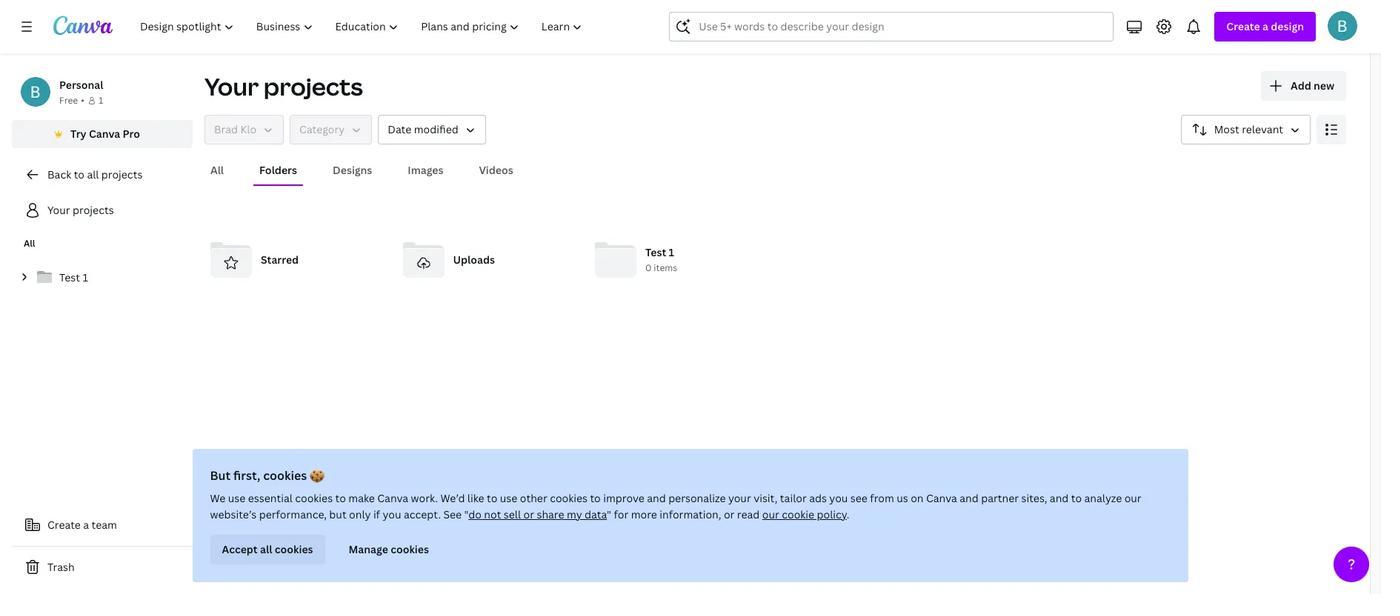 Task type: describe. For each thing, give the bounding box(es) containing it.
create a team button
[[12, 511, 193, 540]]

our inside we use essential cookies to make canva work. we'd like to use other cookies to improve and personalize your visit, tailor ads you see from us on canva and partner sites, and to analyze our website's performance, but only if you accept. see "
[[1125, 491, 1142, 506]]

free
[[59, 94, 78, 107]]

starred
[[261, 253, 299, 267]]

pro
[[123, 127, 140, 141]]

1 horizontal spatial 1
[[98, 94, 103, 107]]

performance,
[[260, 508, 327, 522]]

to up 'data' in the bottom left of the page
[[591, 491, 601, 506]]

accept.
[[404, 508, 441, 522]]

share
[[537, 508, 565, 522]]

create a team
[[47, 518, 117, 532]]

for
[[614, 508, 629, 522]]

do not sell or share my data " for more information, or read our cookie policy .
[[469, 508, 850, 522]]

test 1
[[59, 271, 88, 285]]

2 " from the left
[[608, 508, 612, 522]]

images button
[[402, 156, 450, 185]]

tailor
[[781, 491, 807, 506]]

back to all projects
[[47, 168, 143, 182]]

all button
[[205, 156, 230, 185]]

accept all cookies button
[[211, 535, 325, 565]]

brad
[[214, 122, 238, 136]]

Sort by button
[[1181, 115, 1311, 145]]

uploads link
[[397, 233, 577, 287]]

see
[[444, 508, 462, 522]]

your
[[729, 491, 752, 506]]

uploads
[[453, 253, 495, 267]]

but
[[330, 508, 347, 522]]

we
[[211, 491, 226, 506]]

0 horizontal spatial you
[[383, 508, 402, 522]]

other
[[521, 491, 548, 506]]

a for design
[[1263, 19, 1269, 33]]

work.
[[411, 491, 438, 506]]

all inside "link"
[[87, 168, 99, 182]]

relevant
[[1242, 122, 1284, 136]]

items
[[654, 262, 678, 275]]

1 use from the left
[[229, 491, 246, 506]]

back to all projects link
[[12, 160, 193, 190]]

manage cookies
[[349, 543, 429, 557]]

test 1 link
[[12, 262, 193, 294]]

1 for test 1 0 items
[[669, 246, 674, 260]]

0 vertical spatial projects
[[264, 70, 363, 102]]

canva inside button
[[89, 127, 120, 141]]

modified
[[414, 122, 459, 136]]

create a design
[[1227, 19, 1305, 33]]

most
[[1215, 122, 1240, 136]]

images
[[408, 163, 444, 177]]

from
[[871, 491, 895, 506]]

personalize
[[669, 491, 726, 506]]

see
[[851, 491, 868, 506]]

design
[[1271, 19, 1305, 33]]

cookies up essential
[[264, 468, 307, 484]]

first,
[[234, 468, 261, 484]]

0 horizontal spatial our
[[763, 508, 780, 522]]

my
[[567, 508, 583, 522]]

videos button
[[473, 156, 519, 185]]

cookies inside the accept all cookies button
[[275, 543, 314, 557]]

Owner button
[[205, 115, 284, 145]]

manage cookies button
[[337, 535, 441, 565]]

only
[[350, 508, 371, 522]]

not
[[485, 508, 502, 522]]

us
[[897, 491, 909, 506]]

1 and from the left
[[648, 491, 667, 506]]

your projects link
[[12, 196, 193, 225]]

most relevant
[[1215, 122, 1284, 136]]

more
[[632, 508, 658, 522]]

personal
[[59, 78, 103, 92]]

test 1 0 items
[[646, 246, 678, 275]]

sites,
[[1022, 491, 1048, 506]]

do not sell or share my data link
[[469, 508, 608, 522]]

folders
[[259, 163, 297, 177]]

accept
[[222, 543, 258, 557]]

1 horizontal spatial your
[[205, 70, 259, 102]]

0
[[646, 262, 652, 275]]

if
[[374, 508, 381, 522]]

0 horizontal spatial your
[[47, 203, 70, 217]]

new
[[1314, 79, 1335, 93]]

but
[[211, 468, 231, 484]]

category
[[300, 122, 345, 136]]

trash
[[47, 560, 75, 574]]

a for team
[[83, 518, 89, 532]]

manage
[[349, 543, 389, 557]]

improve
[[604, 491, 645, 506]]

2 use from the left
[[501, 491, 518, 506]]

website's
[[211, 508, 257, 522]]

team
[[92, 518, 117, 532]]

2 vertical spatial projects
[[73, 203, 114, 217]]

make
[[349, 491, 375, 506]]

test for test 1 0 items
[[646, 246, 667, 260]]

designs button
[[327, 156, 378, 185]]

folders button
[[254, 156, 303, 185]]



Task type: locate. For each thing, give the bounding box(es) containing it.
use
[[229, 491, 246, 506], [501, 491, 518, 506]]

0 horizontal spatial create
[[47, 518, 81, 532]]

our down "visit,"
[[763, 508, 780, 522]]

1 horizontal spatial canva
[[378, 491, 409, 506]]

1 vertical spatial your
[[47, 203, 70, 217]]

your
[[205, 70, 259, 102], [47, 203, 70, 217]]

0 horizontal spatial a
[[83, 518, 89, 532]]

1 inside test 1 0 items
[[669, 246, 674, 260]]

0 vertical spatial your
[[205, 70, 259, 102]]

add new button
[[1262, 71, 1347, 101]]

you right if on the left
[[383, 508, 402, 522]]

0 horizontal spatial canva
[[89, 127, 120, 141]]

our
[[1125, 491, 1142, 506], [763, 508, 780, 522]]

Date modified button
[[378, 115, 486, 145]]

all right back
[[87, 168, 99, 182]]

brad klo
[[214, 122, 257, 136]]

1 vertical spatial a
[[83, 518, 89, 532]]

0 vertical spatial all
[[87, 168, 99, 182]]

canva right on
[[927, 491, 958, 506]]

1 horizontal spatial all
[[261, 543, 273, 557]]

1 horizontal spatial create
[[1227, 19, 1261, 33]]

to right like
[[487, 491, 498, 506]]

top level navigation element
[[130, 12, 596, 42]]

cookies down accept.
[[391, 543, 429, 557]]

klo
[[241, 122, 257, 136]]

all
[[211, 163, 224, 177], [24, 237, 35, 250]]

and up do not sell or share my data " for more information, or read our cookie policy .
[[648, 491, 667, 506]]

test inside test 1 0 items
[[646, 246, 667, 260]]

cookie
[[783, 508, 815, 522]]

analyze
[[1085, 491, 1123, 506]]

create a design button
[[1215, 12, 1316, 42]]

Search search field
[[699, 13, 1085, 41]]

1 vertical spatial your projects
[[47, 203, 114, 217]]

designs
[[333, 163, 372, 177]]

do
[[469, 508, 482, 522]]

starred link
[[205, 233, 385, 287]]

but first, cookies 🍪
[[211, 468, 325, 484]]

projects up your projects link
[[101, 168, 143, 182]]

a inside "button"
[[83, 518, 89, 532]]

add
[[1291, 79, 1312, 93]]

0 horizontal spatial test
[[59, 271, 80, 285]]

your projects down back to all projects
[[47, 203, 114, 217]]

1 right "•"
[[98, 94, 103, 107]]

read
[[738, 508, 760, 522]]

1 down your projects link
[[83, 271, 88, 285]]

try
[[70, 127, 86, 141]]

0 horizontal spatial all
[[24, 237, 35, 250]]

you up policy
[[830, 491, 849, 506]]

all
[[87, 168, 99, 182], [261, 543, 273, 557]]

create for create a design
[[1227, 19, 1261, 33]]

2 horizontal spatial and
[[1051, 491, 1069, 506]]

0 vertical spatial your projects
[[205, 70, 363, 102]]

0 horizontal spatial "
[[465, 508, 469, 522]]

Category button
[[290, 115, 372, 145]]

ads
[[810, 491, 828, 506]]

a inside dropdown button
[[1263, 19, 1269, 33]]

" right "see"
[[465, 508, 469, 522]]

0 vertical spatial create
[[1227, 19, 1261, 33]]

" left 'for'
[[608, 508, 612, 522]]

policy
[[818, 508, 847, 522]]

all inside button
[[211, 163, 224, 177]]

a left design
[[1263, 19, 1269, 33]]

1 horizontal spatial a
[[1263, 19, 1269, 33]]

3 and from the left
[[1051, 491, 1069, 506]]

0 vertical spatial you
[[830, 491, 849, 506]]

our right analyze
[[1125, 491, 1142, 506]]

to
[[74, 168, 84, 182], [336, 491, 346, 506], [487, 491, 498, 506], [591, 491, 601, 506], [1072, 491, 1083, 506]]

try canva pro button
[[12, 120, 193, 148]]

1 for test 1
[[83, 271, 88, 285]]

1 vertical spatial test
[[59, 271, 80, 285]]

sell
[[504, 508, 522, 522]]

1 vertical spatial you
[[383, 508, 402, 522]]

cookies down 🍪
[[296, 491, 333, 506]]

🍪
[[310, 468, 325, 484]]

videos
[[479, 163, 513, 177]]

your down back
[[47, 203, 70, 217]]

0 vertical spatial our
[[1125, 491, 1142, 506]]

essential
[[249, 491, 293, 506]]

use up sell
[[501, 491, 518, 506]]

0 vertical spatial a
[[1263, 19, 1269, 33]]

accept all cookies
[[222, 543, 314, 557]]

cookies down performance,
[[275, 543, 314, 557]]

all right accept
[[261, 543, 273, 557]]

0 vertical spatial 1
[[98, 94, 103, 107]]

1 " from the left
[[465, 508, 469, 522]]

test for test 1
[[59, 271, 80, 285]]

date
[[388, 122, 412, 136]]

2 horizontal spatial canva
[[927, 491, 958, 506]]

cookies up my
[[550, 491, 588, 506]]

visit,
[[754, 491, 778, 506]]

1 horizontal spatial test
[[646, 246, 667, 260]]

1 horizontal spatial our
[[1125, 491, 1142, 506]]

0 horizontal spatial all
[[87, 168, 99, 182]]

data
[[585, 508, 608, 522]]

projects down back to all projects
[[73, 203, 114, 217]]

projects
[[264, 70, 363, 102], [101, 168, 143, 182], [73, 203, 114, 217]]

on
[[911, 491, 924, 506]]

to inside "link"
[[74, 168, 84, 182]]

0 horizontal spatial or
[[524, 508, 535, 522]]

like
[[468, 491, 485, 506]]

to left analyze
[[1072, 491, 1083, 506]]

projects inside "link"
[[101, 168, 143, 182]]

2 or from the left
[[725, 508, 735, 522]]

or
[[524, 508, 535, 522], [725, 508, 735, 522]]

1 vertical spatial all
[[24, 237, 35, 250]]

•
[[81, 94, 84, 107]]

partner
[[982, 491, 1020, 506]]

1 or from the left
[[524, 508, 535, 522]]

canva
[[89, 127, 120, 141], [378, 491, 409, 506], [927, 491, 958, 506]]

our cookie policy link
[[763, 508, 847, 522]]

1
[[98, 94, 103, 107], [669, 246, 674, 260], [83, 271, 88, 285]]

we use essential cookies to make canva work. we'd like to use other cookies to improve and personalize your visit, tailor ads you see from us on canva and partner sites, and to analyze our website's performance, but only if you accept. see "
[[211, 491, 1142, 522]]

1 horizontal spatial or
[[725, 508, 735, 522]]

a left team
[[83, 518, 89, 532]]

create inside "button"
[[47, 518, 81, 532]]

or right sell
[[524, 508, 535, 522]]

1 horizontal spatial your projects
[[205, 70, 363, 102]]

" inside we use essential cookies to make canva work. we'd like to use other cookies to improve and personalize your visit, tailor ads you see from us on canva and partner sites, and to analyze our website's performance, but only if you accept. see "
[[465, 508, 469, 522]]

add new
[[1291, 79, 1335, 93]]

0 horizontal spatial use
[[229, 491, 246, 506]]

free •
[[59, 94, 84, 107]]

information,
[[660, 508, 722, 522]]

1 horizontal spatial all
[[211, 163, 224, 177]]

date modified
[[388, 122, 459, 136]]

trash link
[[12, 553, 193, 583]]

1 vertical spatial projects
[[101, 168, 143, 182]]

"
[[465, 508, 469, 522], [608, 508, 612, 522]]

0 horizontal spatial 1
[[83, 271, 88, 285]]

1 horizontal spatial "
[[608, 508, 612, 522]]

and right the "sites,"
[[1051, 491, 1069, 506]]

1 vertical spatial all
[[261, 543, 273, 557]]

you
[[830, 491, 849, 506], [383, 508, 402, 522]]

1 horizontal spatial and
[[960, 491, 979, 506]]

2 and from the left
[[960, 491, 979, 506]]

your projects up klo
[[205, 70, 363, 102]]

cookies
[[264, 468, 307, 484], [296, 491, 333, 506], [550, 491, 588, 506], [275, 543, 314, 557], [391, 543, 429, 557]]

create inside dropdown button
[[1227, 19, 1261, 33]]

your up brad klo
[[205, 70, 259, 102]]

0 horizontal spatial your projects
[[47, 203, 114, 217]]

create for create a team
[[47, 518, 81, 532]]

create left team
[[47, 518, 81, 532]]

.
[[847, 508, 850, 522]]

1 vertical spatial create
[[47, 518, 81, 532]]

projects up category on the left of page
[[264, 70, 363, 102]]

canva up if on the left
[[378, 491, 409, 506]]

we'd
[[441, 491, 465, 506]]

use up website's
[[229, 491, 246, 506]]

canva right the try at the top left of page
[[89, 127, 120, 141]]

2 horizontal spatial 1
[[669, 246, 674, 260]]

0 horizontal spatial and
[[648, 491, 667, 506]]

0 vertical spatial test
[[646, 246, 667, 260]]

1 up items
[[669, 246, 674, 260]]

test
[[646, 246, 667, 260], [59, 271, 80, 285]]

back
[[47, 168, 71, 182]]

to right back
[[74, 168, 84, 182]]

or left read
[[725, 508, 735, 522]]

1 vertical spatial 1
[[669, 246, 674, 260]]

all inside button
[[261, 543, 273, 557]]

None search field
[[670, 12, 1114, 42]]

try canva pro
[[70, 127, 140, 141]]

to up the but
[[336, 491, 346, 506]]

and left partner
[[960, 491, 979, 506]]

create
[[1227, 19, 1261, 33], [47, 518, 81, 532]]

brad klo image
[[1328, 11, 1358, 41]]

0 vertical spatial all
[[211, 163, 224, 177]]

1 horizontal spatial use
[[501, 491, 518, 506]]

but first, cookies 🍪 dialog
[[193, 449, 1189, 583]]

cookies inside manage cookies button
[[391, 543, 429, 557]]

1 horizontal spatial you
[[830, 491, 849, 506]]

1 vertical spatial our
[[763, 508, 780, 522]]

create left design
[[1227, 19, 1261, 33]]

2 vertical spatial 1
[[83, 271, 88, 285]]



Task type: vqa. For each thing, say whether or not it's contained in the screenshot.
All "button"
yes



